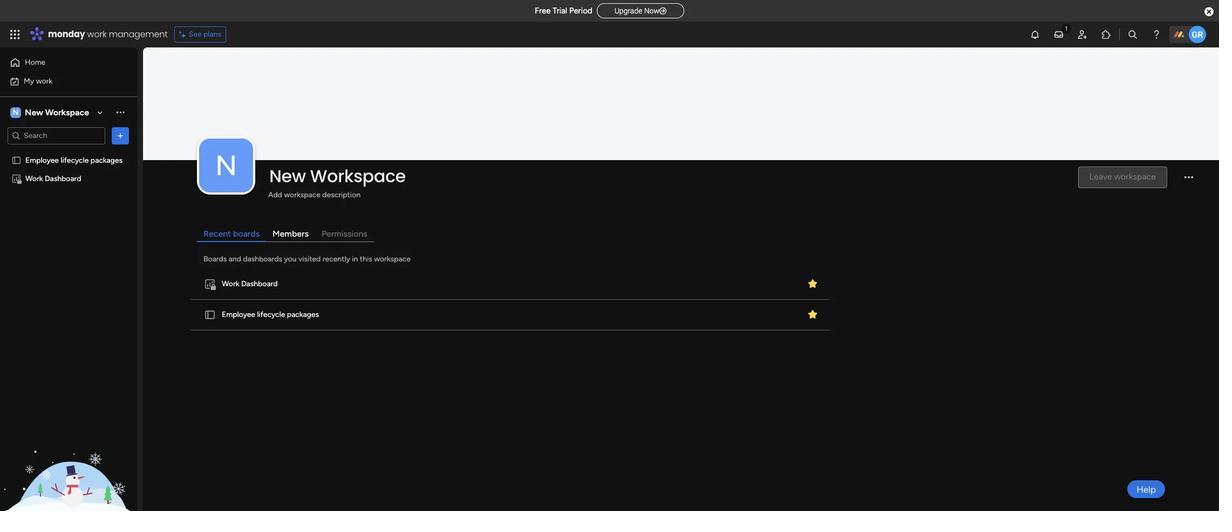 Task type: describe. For each thing, give the bounding box(es) containing it.
0 vertical spatial workspace
[[284, 190, 321, 199]]

free trial period
[[535, 6, 593, 16]]

work for private dashboard image
[[222, 280, 239, 289]]

private dashboard image
[[11, 174, 22, 184]]

options image
[[115, 130, 126, 141]]

employee for public board icon
[[25, 156, 59, 165]]

lottie animation image
[[0, 403, 138, 512]]

monday work management
[[48, 28, 168, 40]]

lifecycle for public board image
[[257, 310, 285, 320]]

new inside the workspace selection element
[[25, 107, 43, 117]]

1 vertical spatial new
[[269, 164, 306, 188]]

public board image
[[11, 155, 22, 165]]

dapulse rightstroke image
[[660, 7, 667, 15]]

recently
[[323, 255, 350, 264]]

packages for public board icon
[[91, 156, 123, 165]]

monday
[[48, 28, 85, 40]]

private dashboard image
[[204, 278, 216, 290]]

boards
[[233, 229, 260, 239]]

apps image
[[1101, 29, 1112, 40]]

dashboard for private dashboard icon
[[45, 174, 81, 183]]

work dashboard link
[[188, 269, 833, 300]]

my work button
[[6, 73, 116, 90]]

management
[[109, 28, 168, 40]]

work for monday
[[87, 28, 107, 40]]

upgrade
[[615, 6, 643, 15]]

work dashboard for private dashboard icon
[[25, 174, 81, 183]]

n for workspace icon
[[13, 108, 19, 117]]

and
[[229, 255, 241, 264]]

employee lifecycle packages for public board icon
[[25, 156, 123, 165]]

plans
[[204, 30, 221, 39]]

1 image
[[1062, 22, 1072, 34]]

add workspace description
[[268, 190, 361, 199]]

period
[[569, 6, 593, 16]]

home button
[[6, 54, 116, 71]]

boards
[[204, 255, 227, 264]]

work for private dashboard icon
[[25, 174, 43, 183]]

my
[[24, 76, 34, 86]]

dashboards
[[243, 255, 282, 264]]

help
[[1137, 485, 1156, 495]]

v2 ellipsis image
[[1185, 177, 1194, 186]]

lifecycle for public board icon
[[61, 156, 89, 165]]

visited
[[298, 255, 321, 264]]

quick search results list box
[[188, 269, 834, 331]]

add
[[268, 190, 282, 199]]

greg robinson image
[[1189, 26, 1207, 43]]

recent
[[204, 229, 231, 239]]

n button
[[199, 138, 253, 192]]

work for my
[[36, 76, 52, 86]]

lottie animation element
[[0, 403, 138, 512]]

select product image
[[10, 29, 21, 40]]

home
[[25, 58, 45, 67]]

recent boards
[[204, 229, 260, 239]]

work dashboard for private dashboard image
[[222, 280, 278, 289]]

remove from favorites image for employee lifecycle packages
[[808, 309, 819, 320]]



Task type: locate. For each thing, give the bounding box(es) containing it.
notifications image
[[1030, 29, 1041, 40]]

1 vertical spatial work dashboard
[[222, 280, 278, 289]]

upgrade now link
[[597, 3, 685, 18]]

see
[[189, 30, 202, 39]]

1 vertical spatial remove from favorites image
[[808, 309, 819, 320]]

work right private dashboard image
[[222, 280, 239, 289]]

remove from favorites image for work dashboard
[[808, 279, 819, 289]]

work inside button
[[36, 76, 52, 86]]

1 vertical spatial n
[[215, 149, 237, 182]]

0 horizontal spatial lifecycle
[[61, 156, 89, 165]]

0 vertical spatial new workspace
[[25, 107, 89, 117]]

workspace right add
[[284, 190, 321, 199]]

members
[[273, 229, 309, 239]]

workspace image
[[199, 138, 253, 192]]

you
[[284, 255, 297, 264]]

packages
[[91, 156, 123, 165], [287, 310, 319, 320]]

1 vertical spatial employee
[[222, 310, 255, 320]]

1 horizontal spatial dashboard
[[241, 280, 278, 289]]

n inside workspace icon
[[13, 108, 19, 117]]

1 horizontal spatial work
[[87, 28, 107, 40]]

dashboard down dashboards
[[241, 280, 278, 289]]

dapulse close image
[[1205, 6, 1214, 17]]

workspace options image
[[115, 107, 126, 118]]

1 remove from favorites image from the top
[[808, 279, 819, 289]]

1 horizontal spatial employee
[[222, 310, 255, 320]]

employee lifecycle packages for public board image
[[222, 310, 319, 320]]

0 vertical spatial packages
[[91, 156, 123, 165]]

now
[[644, 6, 660, 15]]

1 vertical spatial new workspace
[[269, 164, 406, 188]]

employee inside quick search results list box
[[222, 310, 255, 320]]

my work
[[24, 76, 52, 86]]

this
[[360, 255, 372, 264]]

work dashboard down dashboards
[[222, 280, 278, 289]]

0 horizontal spatial work
[[25, 174, 43, 183]]

0 horizontal spatial n
[[13, 108, 19, 117]]

see plans
[[189, 30, 221, 39]]

1 horizontal spatial packages
[[287, 310, 319, 320]]

New Workspace field
[[267, 164, 1069, 188]]

1 vertical spatial work
[[222, 280, 239, 289]]

1 vertical spatial employee lifecycle packages
[[222, 310, 319, 320]]

work
[[25, 174, 43, 183], [222, 280, 239, 289]]

new workspace up description
[[269, 164, 406, 188]]

employee lifecycle packages inside quick search results list box
[[222, 310, 319, 320]]

employee lifecycle packages link
[[188, 300, 833, 331]]

0 horizontal spatial work
[[36, 76, 52, 86]]

employee lifecycle packages
[[25, 156, 123, 165], [222, 310, 319, 320]]

option
[[0, 151, 138, 153]]

1 horizontal spatial lifecycle
[[257, 310, 285, 320]]

list box containing employee lifecycle packages
[[0, 149, 138, 334]]

see plans button
[[174, 26, 226, 43]]

0 vertical spatial work
[[87, 28, 107, 40]]

1 horizontal spatial n
[[215, 149, 237, 182]]

employee right public board icon
[[25, 156, 59, 165]]

list box
[[0, 149, 138, 334]]

work dashboard
[[25, 174, 81, 183], [222, 280, 278, 289]]

1 horizontal spatial employee lifecycle packages
[[222, 310, 319, 320]]

workspace right this
[[374, 255, 411, 264]]

help image
[[1151, 29, 1162, 40]]

remove from favorites image
[[808, 279, 819, 289], [808, 309, 819, 320]]

inbox image
[[1054, 29, 1065, 40]]

1 vertical spatial lifecycle
[[257, 310, 285, 320]]

1 horizontal spatial new workspace
[[269, 164, 406, 188]]

1 vertical spatial packages
[[287, 310, 319, 320]]

public board image
[[204, 309, 216, 321]]

0 horizontal spatial workspace
[[45, 107, 89, 117]]

dashboard
[[45, 174, 81, 183], [241, 280, 278, 289]]

0 horizontal spatial work dashboard
[[25, 174, 81, 183]]

upgrade now
[[615, 6, 660, 15]]

lifecycle inside quick search results list box
[[257, 310, 285, 320]]

new right workspace icon
[[25, 107, 43, 117]]

0 vertical spatial lifecycle
[[61, 156, 89, 165]]

1 vertical spatial dashboard
[[241, 280, 278, 289]]

employee
[[25, 156, 59, 165], [222, 310, 255, 320]]

workspace selection element
[[10, 106, 91, 119]]

0 vertical spatial n
[[13, 108, 19, 117]]

workspace up search in workspace "field"
[[45, 107, 89, 117]]

0 horizontal spatial dashboard
[[45, 174, 81, 183]]

packages for public board image
[[287, 310, 319, 320]]

workspace
[[284, 190, 321, 199], [374, 255, 411, 264]]

packages inside quick search results list box
[[287, 310, 319, 320]]

employee inside list box
[[25, 156, 59, 165]]

2 remove from favorites image from the top
[[808, 309, 819, 320]]

description
[[322, 190, 361, 199]]

work dashboard right private dashboard icon
[[25, 174, 81, 183]]

workspace image
[[10, 107, 21, 118]]

invite members image
[[1078, 29, 1088, 40]]

1 horizontal spatial work
[[222, 280, 239, 289]]

0 vertical spatial remove from favorites image
[[808, 279, 819, 289]]

0 vertical spatial employee
[[25, 156, 59, 165]]

trial
[[553, 6, 567, 16]]

work dashboard inside quick search results list box
[[222, 280, 278, 289]]

work inside the work dashboard link
[[222, 280, 239, 289]]

dashboard down search in workspace "field"
[[45, 174, 81, 183]]

work right my
[[36, 76, 52, 86]]

in
[[352, 255, 358, 264]]

0 horizontal spatial new workspace
[[25, 107, 89, 117]]

n
[[13, 108, 19, 117], [215, 149, 237, 182]]

dashboard for private dashboard image
[[241, 280, 278, 289]]

workspace
[[45, 107, 89, 117], [310, 164, 406, 188]]

n inside workspace image
[[215, 149, 237, 182]]

work right private dashboard icon
[[25, 174, 43, 183]]

help button
[[1128, 481, 1166, 499]]

free
[[535, 6, 551, 16]]

workspace up description
[[310, 164, 406, 188]]

0 vertical spatial work
[[25, 174, 43, 183]]

0 vertical spatial workspace
[[45, 107, 89, 117]]

0 horizontal spatial workspace
[[284, 190, 321, 199]]

boards and dashboards you visited recently in this workspace
[[204, 255, 411, 264]]

1 horizontal spatial new
[[269, 164, 306, 188]]

dashboard inside list box
[[45, 174, 81, 183]]

1 vertical spatial workspace
[[310, 164, 406, 188]]

n for workspace image at the top of page
[[215, 149, 237, 182]]

new up add
[[269, 164, 306, 188]]

new workspace inside the workspace selection element
[[25, 107, 89, 117]]

dashboard inside quick search results list box
[[241, 280, 278, 289]]

employee for public board image
[[222, 310, 255, 320]]

1 horizontal spatial work dashboard
[[222, 280, 278, 289]]

0 horizontal spatial employee lifecycle packages
[[25, 156, 123, 165]]

1 horizontal spatial workspace
[[374, 255, 411, 264]]

lifecycle
[[61, 156, 89, 165], [257, 310, 285, 320]]

new workspace
[[25, 107, 89, 117], [269, 164, 406, 188]]

0 vertical spatial work dashboard
[[25, 174, 81, 183]]

permissions
[[322, 229, 368, 239]]

new
[[25, 107, 43, 117], [269, 164, 306, 188]]

0 vertical spatial employee lifecycle packages
[[25, 156, 123, 165]]

work
[[87, 28, 107, 40], [36, 76, 52, 86]]

1 horizontal spatial workspace
[[310, 164, 406, 188]]

search everything image
[[1128, 29, 1139, 40]]

employee right public board image
[[222, 310, 255, 320]]

new workspace up search in workspace "field"
[[25, 107, 89, 117]]

1 vertical spatial workspace
[[374, 255, 411, 264]]

work inside list box
[[25, 174, 43, 183]]

work right the monday
[[87, 28, 107, 40]]

0 horizontal spatial new
[[25, 107, 43, 117]]

0 vertical spatial dashboard
[[45, 174, 81, 183]]

0 horizontal spatial packages
[[91, 156, 123, 165]]

0 vertical spatial new
[[25, 107, 43, 117]]

1 vertical spatial work
[[36, 76, 52, 86]]

0 horizontal spatial employee
[[25, 156, 59, 165]]

Search in workspace field
[[23, 130, 90, 142]]



Task type: vqa. For each thing, say whether or not it's contained in the screenshot.
'Upgrade'
yes



